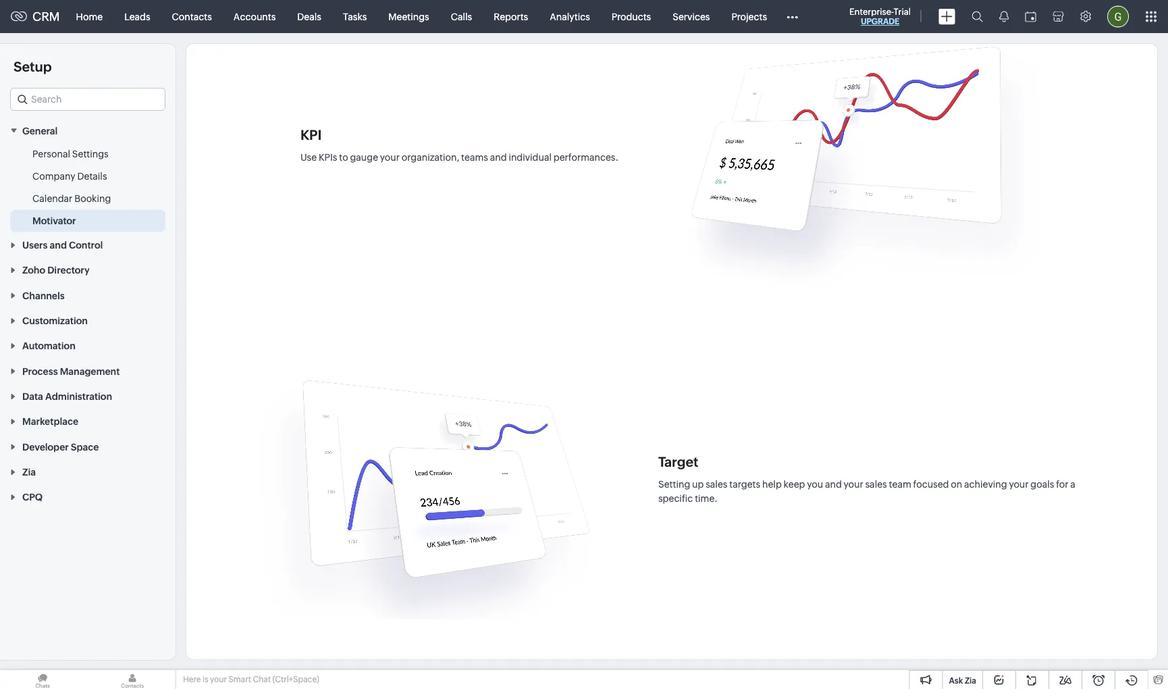 Task type: describe. For each thing, give the bounding box(es) containing it.
accounts
[[234, 11, 276, 22]]

(ctrl+space)
[[273, 675, 319, 684]]

calendar booking link
[[32, 191, 111, 205]]

customization
[[22, 315, 88, 326]]

meetings link
[[378, 0, 440, 33]]

deals
[[297, 11, 321, 22]]

here
[[183, 675, 201, 684]]

targets
[[730, 479, 761, 489]]

users and control
[[22, 240, 103, 250]]

motivator link
[[32, 214, 76, 227]]

goals
[[1031, 479, 1055, 489]]

developer space
[[22, 441, 99, 452]]

a
[[1071, 479, 1076, 489]]

projects
[[732, 11, 767, 22]]

calls link
[[440, 0, 483, 33]]

company
[[32, 170, 75, 181]]

reports link
[[483, 0, 539, 33]]

search element
[[964, 0, 992, 33]]

on
[[951, 479, 963, 489]]

company details link
[[32, 169, 107, 183]]

enterprise-
[[850, 6, 894, 17]]

developer space button
[[0, 434, 176, 459]]

here is your smart chat (ctrl+space)
[[183, 675, 319, 684]]

up
[[693, 479, 704, 489]]

process
[[22, 366, 58, 377]]

developer
[[22, 441, 69, 452]]

products link
[[601, 0, 662, 33]]

directory
[[47, 265, 90, 276]]

enterprise-trial upgrade
[[850, 6, 911, 26]]

time.
[[695, 493, 718, 504]]

1 sales from the left
[[706, 479, 728, 489]]

teams
[[461, 152, 488, 163]]

motivator
[[32, 215, 76, 226]]

your right gauge
[[380, 152, 400, 163]]

space
[[71, 441, 99, 452]]

automation button
[[0, 333, 176, 358]]

chat
[[253, 675, 271, 684]]

channels
[[22, 290, 65, 301]]

signals element
[[992, 0, 1017, 33]]

gauge
[[350, 152, 378, 163]]

settings
[[72, 148, 109, 159]]

is
[[203, 675, 208, 684]]

create menu element
[[931, 0, 964, 33]]

cpq
[[22, 492, 43, 503]]

keep
[[784, 479, 806, 489]]

help
[[763, 479, 782, 489]]

you
[[807, 479, 824, 489]]

setting up sales targets help keep you and your sales team focused on achieving your goals for a specific time.
[[659, 479, 1076, 504]]

zoho
[[22, 265, 45, 276]]

signals image
[[1000, 11, 1009, 22]]

process management
[[22, 366, 120, 377]]

and for target
[[825, 479, 842, 489]]

products
[[612, 11, 651, 22]]

Other Modules field
[[778, 6, 807, 27]]

1 vertical spatial zia
[[965, 676, 977, 685]]

marketplace button
[[0, 408, 176, 434]]

organization,
[[402, 152, 460, 163]]

general region
[[0, 143, 176, 232]]

leads
[[124, 11, 150, 22]]

control
[[69, 240, 103, 250]]

target
[[659, 454, 699, 470]]

calendar booking
[[32, 193, 111, 204]]

contacts
[[172, 11, 212, 22]]

and inside users and control 'dropdown button'
[[50, 240, 67, 250]]

ask zia
[[949, 676, 977, 685]]

kpi
[[301, 127, 322, 143]]



Task type: locate. For each thing, give the bounding box(es) containing it.
1 horizontal spatial and
[[490, 152, 507, 163]]

and right you on the bottom right of the page
[[825, 479, 842, 489]]

and for kpi
[[490, 152, 507, 163]]

analytics link
[[539, 0, 601, 33]]

zoho directory
[[22, 265, 90, 276]]

personal settings
[[32, 148, 109, 159]]

contacts link
[[161, 0, 223, 33]]

administration
[[45, 391, 112, 402]]

2 vertical spatial and
[[825, 479, 842, 489]]

services
[[673, 11, 710, 22]]

calendar image
[[1025, 11, 1037, 22]]

general
[[22, 125, 58, 136]]

tasks
[[343, 11, 367, 22]]

analytics
[[550, 11, 590, 22]]

meetings
[[389, 11, 429, 22]]

1 horizontal spatial sales
[[866, 479, 887, 489]]

achieving
[[965, 479, 1008, 489]]

profile image
[[1108, 6, 1130, 27]]

zia
[[22, 467, 36, 477], [965, 676, 977, 685]]

and right teams
[[490, 152, 507, 163]]

accounts link
[[223, 0, 287, 33]]

1 horizontal spatial zia
[[965, 676, 977, 685]]

2 horizontal spatial and
[[825, 479, 842, 489]]

users and control button
[[0, 232, 176, 257]]

home
[[76, 11, 103, 22]]

None field
[[10, 88, 166, 111]]

customization button
[[0, 308, 176, 333]]

deals link
[[287, 0, 332, 33]]

your left goals
[[1010, 479, 1029, 489]]

focused
[[914, 479, 949, 489]]

users
[[22, 240, 48, 250]]

your right you on the bottom right of the page
[[844, 479, 864, 489]]

zia up cpq
[[22, 467, 36, 477]]

0 vertical spatial and
[[490, 152, 507, 163]]

personal
[[32, 148, 70, 159]]

data administration button
[[0, 383, 176, 408]]

reports
[[494, 11, 528, 22]]

2 sales from the left
[[866, 479, 887, 489]]

ask
[[949, 676, 964, 685]]

0 vertical spatial zia
[[22, 467, 36, 477]]

crm link
[[11, 10, 60, 23]]

services link
[[662, 0, 721, 33]]

channels button
[[0, 282, 176, 308]]

data
[[22, 391, 43, 402]]

use
[[301, 152, 317, 163]]

sales
[[706, 479, 728, 489], [866, 479, 887, 489]]

management
[[60, 366, 120, 377]]

chats image
[[0, 670, 85, 689]]

calendar
[[32, 193, 73, 204]]

crm
[[32, 10, 60, 23]]

sales left team at the bottom right of page
[[866, 479, 887, 489]]

0 horizontal spatial zia
[[22, 467, 36, 477]]

zia button
[[0, 459, 176, 484]]

individual
[[509, 152, 552, 163]]

0 horizontal spatial sales
[[706, 479, 728, 489]]

profile element
[[1100, 0, 1138, 33]]

zoho directory button
[[0, 257, 176, 282]]

upgrade
[[861, 17, 900, 26]]

zia right ask
[[965, 676, 977, 685]]

home link
[[65, 0, 114, 33]]

kpis
[[319, 152, 337, 163]]

and inside setting up sales targets help keep you and your sales team focused on achieving your goals for a specific time.
[[825, 479, 842, 489]]

details
[[77, 170, 107, 181]]

marketplace
[[22, 416, 78, 427]]

to
[[339, 152, 348, 163]]

calls
[[451, 11, 472, 22]]

personal settings link
[[32, 147, 109, 160]]

setting
[[659, 479, 691, 489]]

booking
[[74, 193, 111, 204]]

1 vertical spatial and
[[50, 240, 67, 250]]

projects link
[[721, 0, 778, 33]]

zia inside zia dropdown button
[[22, 467, 36, 477]]

process management button
[[0, 358, 176, 383]]

create menu image
[[939, 8, 956, 25]]

leads link
[[114, 0, 161, 33]]

Search text field
[[11, 88, 165, 110]]

smart
[[229, 675, 251, 684]]

company details
[[32, 170, 107, 181]]

specific
[[659, 493, 693, 504]]

performances.
[[554, 152, 619, 163]]

your right is
[[210, 675, 227, 684]]

team
[[889, 479, 912, 489]]

search image
[[972, 11, 984, 22]]

tasks link
[[332, 0, 378, 33]]

general button
[[0, 118, 176, 143]]

0 horizontal spatial and
[[50, 240, 67, 250]]

and
[[490, 152, 507, 163], [50, 240, 67, 250], [825, 479, 842, 489]]

data administration
[[22, 391, 112, 402]]

and right users
[[50, 240, 67, 250]]

contacts image
[[90, 670, 175, 689]]

your
[[380, 152, 400, 163], [844, 479, 864, 489], [1010, 479, 1029, 489], [210, 675, 227, 684]]

cpq button
[[0, 484, 176, 509]]

trial
[[894, 6, 911, 17]]

use kpis to gauge your organization, teams and individual performances.
[[301, 152, 619, 163]]

sales up time.
[[706, 479, 728, 489]]



Task type: vqa. For each thing, say whether or not it's contained in the screenshot.
up
yes



